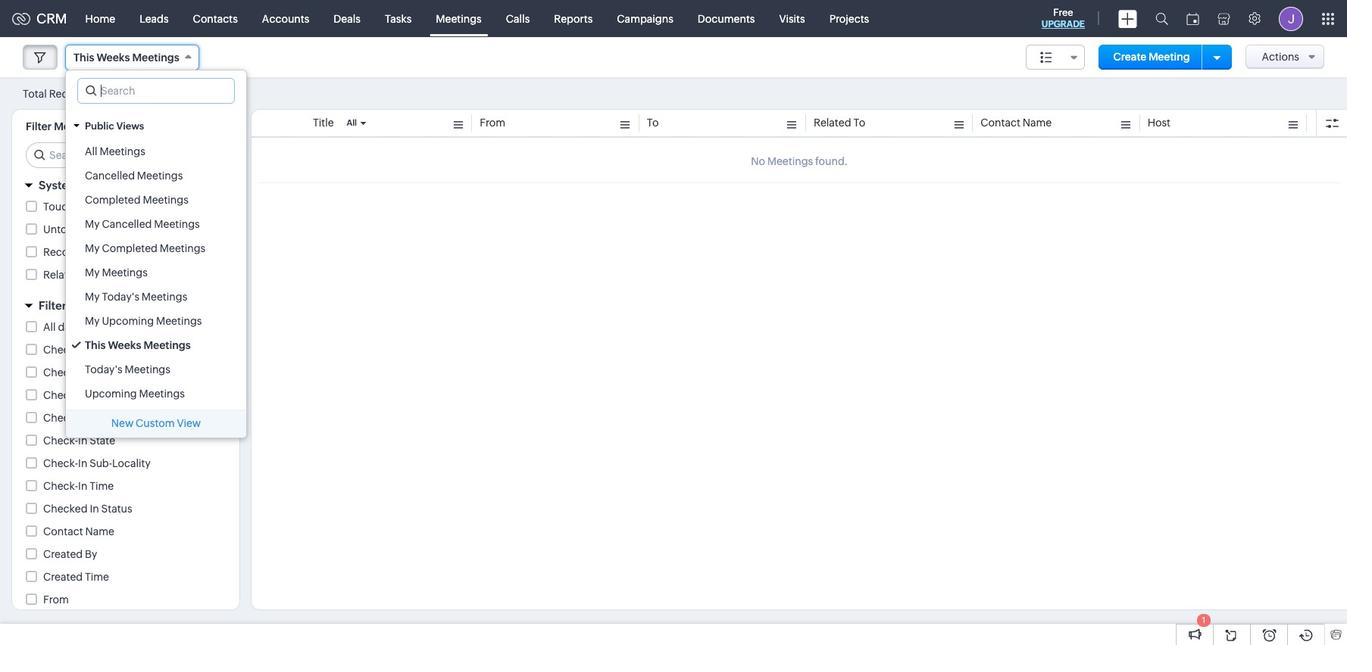 Task type: locate. For each thing, give the bounding box(es) containing it.
locality
[[112, 458, 151, 470]]

2 vertical spatial by
[[85, 549, 97, 561]]

cancelled down all meetings at the top left of page
[[85, 170, 135, 182]]

filter by fields button
[[12, 293, 239, 319]]

1 vertical spatial weeks
[[108, 340, 141, 352]]

check- for check-in state
[[43, 435, 78, 447]]

completed
[[85, 194, 141, 206], [102, 243, 158, 255]]

0 vertical spatial all
[[347, 118, 357, 127]]

completed down my cancelled meetings
[[102, 243, 158, 255]]

in up checked in status
[[78, 480, 87, 493]]

1 horizontal spatial all
[[85, 146, 97, 158]]

size image
[[1040, 51, 1052, 64]]

meetings left 'by'
[[54, 120, 101, 133]]

home
[[85, 13, 115, 25]]

all
[[347, 118, 357, 127], [85, 146, 97, 158], [43, 321, 56, 333]]

today's
[[102, 291, 139, 303], [85, 364, 122, 376]]

0 vertical spatial weeks
[[97, 52, 130, 64]]

this
[[74, 52, 94, 64], [85, 340, 106, 352]]

created up created time
[[43, 549, 83, 561]]

calls link
[[494, 0, 542, 37]]

1 check- from the top
[[43, 344, 78, 356]]

1 vertical spatial name
[[85, 526, 114, 538]]

check- up check-in time in the left of the page
[[43, 458, 78, 470]]

documents link
[[686, 0, 767, 37]]

this up 0
[[74, 52, 94, 64]]

1 vertical spatial this
[[85, 340, 106, 352]]

in up check-in by in the left bottom of the page
[[78, 344, 87, 356]]

upgrade
[[1042, 19, 1085, 30]]

time down created by
[[85, 571, 109, 584]]

meetings up "upcoming meetings"
[[125, 364, 170, 376]]

1 vertical spatial all
[[85, 146, 97, 158]]

meetings inside field
[[132, 52, 179, 64]]

my upcoming meetings
[[85, 315, 202, 327]]

1 horizontal spatial from
[[480, 117, 506, 129]]

check- up checked
[[43, 480, 78, 493]]

my for my cancelled meetings
[[85, 218, 100, 230]]

6 check- from the top
[[43, 458, 78, 470]]

records for total
[[49, 88, 90, 100]]

create menu image
[[1119, 9, 1137, 28]]

records left 0
[[49, 88, 90, 100]]

2 created from the top
[[43, 571, 83, 584]]

0 vertical spatial this
[[74, 52, 94, 64]]

check- up check-in city
[[43, 367, 78, 379]]

0 vertical spatial related
[[814, 117, 851, 129]]

by up city
[[90, 367, 102, 379]]

my meetings
[[85, 267, 148, 279]]

created by
[[43, 549, 97, 561]]

free upgrade
[[1042, 7, 1085, 30]]

address
[[90, 344, 130, 356]]

name down "size" icon
[[1023, 117, 1052, 129]]

my for my today's meetings
[[85, 291, 100, 303]]

filter inside "dropdown button"
[[39, 299, 66, 312]]

1 vertical spatial upcoming
[[85, 388, 137, 400]]

0 vertical spatial by
[[69, 299, 83, 312]]

by up created time
[[85, 549, 97, 561]]

in for city
[[78, 390, 87, 402]]

my down untouched records
[[85, 243, 100, 255]]

upcoming up 'country'
[[85, 388, 137, 400]]

3 check- from the top
[[43, 390, 78, 402]]

cancelled down completed meetings
[[102, 218, 152, 230]]

4 check- from the top
[[43, 412, 78, 424]]

records down defined
[[89, 201, 129, 213]]

time down sub-
[[90, 480, 114, 493]]

1 horizontal spatial contact
[[981, 117, 1021, 129]]

weeks up 0
[[97, 52, 130, 64]]

upcoming down my today's meetings
[[102, 315, 154, 327]]

leads link
[[127, 0, 181, 37]]

meetings down "my upcoming meetings"
[[144, 340, 191, 352]]

action up my today's meetings
[[126, 269, 158, 281]]

Search text field
[[27, 143, 227, 167]]

check- down all day
[[43, 344, 78, 356]]

my
[[85, 218, 100, 230], [85, 243, 100, 255], [85, 267, 100, 279], [85, 291, 100, 303], [85, 315, 100, 327]]

campaigns link
[[605, 0, 686, 37]]

today's down address
[[85, 364, 122, 376]]

my down fields
[[85, 315, 100, 327]]

meetings up completed meetings
[[137, 170, 183, 182]]

meetings down filters in the top left of the page
[[143, 194, 189, 206]]

reports link
[[542, 0, 605, 37]]

check- for check-in country
[[43, 412, 78, 424]]

2 to from the left
[[854, 117, 866, 129]]

0 vertical spatial contact
[[981, 117, 1021, 129]]

this weeks meetings inside this weeks meetings field
[[74, 52, 179, 64]]

calls
[[506, 13, 530, 25]]

check-in address
[[43, 344, 130, 356]]

0 vertical spatial time
[[90, 480, 114, 493]]

by up the 'day' on the left of page
[[69, 299, 83, 312]]

meetings up search text field
[[132, 52, 179, 64]]

action up "related records action"
[[81, 246, 114, 258]]

1 my from the top
[[85, 218, 100, 230]]

name down checked in status
[[85, 526, 114, 538]]

all inside public views region
[[85, 146, 97, 158]]

0 horizontal spatial from
[[43, 594, 69, 606]]

check- for check-in city
[[43, 390, 78, 402]]

in down check-in address
[[78, 367, 87, 379]]

3 my from the top
[[85, 267, 100, 279]]

1 vertical spatial filter
[[39, 299, 66, 312]]

projects
[[830, 13, 869, 25]]

2 horizontal spatial all
[[347, 118, 357, 127]]

check- down check-in city
[[43, 412, 78, 424]]

Search text field
[[78, 79, 234, 103]]

my for my completed meetings
[[85, 243, 100, 255]]

0 vertical spatial from
[[480, 117, 506, 129]]

4 my from the top
[[85, 291, 100, 303]]

5 check- from the top
[[43, 435, 78, 447]]

0 horizontal spatial all
[[43, 321, 56, 333]]

upcoming
[[102, 315, 154, 327], [85, 388, 137, 400]]

search element
[[1147, 0, 1178, 37]]

in left sub-
[[78, 458, 87, 470]]

1
[[1202, 616, 1206, 625]]

records for touched
[[89, 201, 129, 213]]

1 vertical spatial this weeks meetings
[[85, 340, 191, 352]]

1 horizontal spatial related
[[814, 117, 851, 129]]

2 my from the top
[[85, 243, 100, 255]]

today's down "my meetings" on the left of the page
[[102, 291, 139, 303]]

filter down total
[[26, 120, 52, 133]]

public views button
[[66, 113, 246, 139]]

action
[[81, 246, 114, 258], [126, 269, 158, 281]]

system
[[39, 179, 79, 192]]

home link
[[73, 0, 127, 37]]

records up my completed meetings at top left
[[101, 224, 141, 236]]

0 horizontal spatial related
[[43, 269, 81, 281]]

1 created from the top
[[43, 549, 83, 561]]

this weeks meetings down "my upcoming meetings"
[[85, 340, 191, 352]]

0 vertical spatial this weeks meetings
[[74, 52, 179, 64]]

filter up all day
[[39, 299, 66, 312]]

1 vertical spatial completed
[[102, 243, 158, 255]]

actions
[[1262, 51, 1300, 63]]

records up fields
[[83, 269, 124, 281]]

0 horizontal spatial name
[[85, 526, 114, 538]]

my down "related records action"
[[85, 291, 100, 303]]

related
[[814, 117, 851, 129], [43, 269, 81, 281]]

filter by fields
[[39, 299, 117, 312]]

7 check- from the top
[[43, 480, 78, 493]]

1 vertical spatial related
[[43, 269, 81, 281]]

meetings
[[436, 13, 482, 25], [132, 52, 179, 64], [54, 120, 101, 133], [100, 146, 145, 158], [137, 170, 183, 182], [143, 194, 189, 206], [154, 218, 200, 230], [160, 243, 206, 255], [102, 267, 148, 279], [142, 291, 187, 303], [156, 315, 202, 327], [144, 340, 191, 352], [125, 364, 170, 376], [139, 388, 185, 400]]

check- down check-in by in the left bottom of the page
[[43, 390, 78, 402]]

1 vertical spatial action
[[126, 269, 158, 281]]

This Weeks Meetings field
[[65, 45, 199, 70]]

logo image
[[12, 13, 30, 25]]

this weeks meetings up search text field
[[74, 52, 179, 64]]

1 horizontal spatial name
[[1023, 117, 1052, 129]]

contact name up created by
[[43, 526, 114, 538]]

1 horizontal spatial action
[[126, 269, 158, 281]]

5 my from the top
[[85, 315, 100, 327]]

created down created by
[[43, 571, 83, 584]]

weeks up today's meetings
[[108, 340, 141, 352]]

check- for check-in by
[[43, 367, 78, 379]]

1 vertical spatial by
[[90, 367, 102, 379]]

from
[[480, 117, 506, 129], [43, 594, 69, 606]]

records
[[49, 88, 90, 100], [89, 201, 129, 213], [101, 224, 141, 236], [83, 269, 124, 281]]

by
[[69, 299, 83, 312], [90, 367, 102, 379], [85, 549, 97, 561]]

contact
[[981, 117, 1021, 129], [43, 526, 83, 538]]

completed down defined
[[85, 194, 141, 206]]

check- down check-in country
[[43, 435, 78, 447]]

meetings left 'calls' link
[[436, 13, 482, 25]]

0 horizontal spatial contact
[[43, 526, 83, 538]]

0 horizontal spatial to
[[647, 117, 659, 129]]

in left status at the left
[[90, 503, 99, 515]]

my for my meetings
[[85, 267, 100, 279]]

by inside "dropdown button"
[[69, 299, 83, 312]]

meetings up my completed meetings at top left
[[154, 218, 200, 230]]

weeks
[[97, 52, 130, 64], [108, 340, 141, 352]]

visits link
[[767, 0, 817, 37]]

2 vertical spatial all
[[43, 321, 56, 333]]

1 vertical spatial created
[[43, 571, 83, 584]]

this up check-in by in the left bottom of the page
[[85, 340, 106, 352]]

0 vertical spatial contact name
[[981, 117, 1052, 129]]

in up check-in state in the bottom left of the page
[[78, 412, 87, 424]]

2 check- from the top
[[43, 367, 78, 379]]

in left city
[[78, 390, 87, 402]]

0 vertical spatial filter
[[26, 120, 52, 133]]

None field
[[1026, 45, 1085, 70]]

contact name down "size" icon
[[981, 117, 1052, 129]]

0 vertical spatial created
[[43, 549, 83, 561]]

all right title
[[347, 118, 357, 127]]

all left the 'day' on the left of page
[[43, 321, 56, 333]]

all day
[[43, 321, 76, 333]]

0 vertical spatial action
[[81, 246, 114, 258]]

0 horizontal spatial action
[[81, 246, 114, 258]]

in for country
[[78, 412, 87, 424]]

contacts
[[193, 13, 238, 25]]

reports
[[554, 13, 593, 25]]

0 vertical spatial upcoming
[[102, 315, 154, 327]]

untouched
[[43, 224, 99, 236]]

fields
[[85, 299, 117, 312]]

1 vertical spatial from
[[43, 594, 69, 606]]

contact name
[[981, 117, 1052, 129], [43, 526, 114, 538]]

0 horizontal spatial contact name
[[43, 526, 114, 538]]

in left state
[[78, 435, 87, 447]]

total records 0
[[23, 88, 99, 100]]

all down the public
[[85, 146, 97, 158]]

by for created
[[85, 549, 97, 561]]

my down record action
[[85, 267, 100, 279]]

1 horizontal spatial to
[[854, 117, 866, 129]]

time
[[90, 480, 114, 493], [85, 571, 109, 584]]

documents
[[698, 13, 755, 25]]

created
[[43, 549, 83, 561], [43, 571, 83, 584]]

my down 'touched records'
[[85, 218, 100, 230]]

system defined filters
[[39, 179, 160, 192]]

filter
[[26, 120, 52, 133], [39, 299, 66, 312]]



Task type: vqa. For each thing, say whether or not it's contained in the screenshot.
Calendar Icon
yes



Task type: describe. For each thing, give the bounding box(es) containing it.
by for filter
[[69, 299, 83, 312]]

today's meetings
[[85, 364, 170, 376]]

records for untouched
[[101, 224, 141, 236]]

meeting
[[1149, 51, 1190, 63]]

accounts link
[[250, 0, 322, 37]]

in for time
[[78, 480, 87, 493]]

public views
[[85, 120, 144, 132]]

title
[[313, 117, 334, 129]]

upcoming meetings
[[85, 388, 185, 400]]

1 vertical spatial today's
[[85, 364, 122, 376]]

profile element
[[1270, 0, 1313, 37]]

0
[[92, 88, 99, 100]]

0 vertical spatial completed
[[85, 194, 141, 206]]

create menu element
[[1109, 0, 1147, 37]]

records for related
[[83, 269, 124, 281]]

check-in sub-locality
[[43, 458, 151, 470]]

created for created time
[[43, 571, 83, 584]]

check-in country
[[43, 412, 130, 424]]

checked
[[43, 503, 88, 515]]

view
[[177, 418, 201, 430]]

sub-
[[90, 458, 112, 470]]

my completed meetings
[[85, 243, 206, 255]]

untouched records
[[43, 224, 141, 236]]

check-in by
[[43, 367, 102, 379]]

meetings up "my upcoming meetings"
[[142, 291, 187, 303]]

this inside field
[[74, 52, 94, 64]]

0 vertical spatial name
[[1023, 117, 1052, 129]]

0 vertical spatial cancelled
[[85, 170, 135, 182]]

related to
[[814, 117, 866, 129]]

completed meetings
[[85, 194, 189, 206]]

touched
[[43, 201, 87, 213]]

deals
[[334, 13, 361, 25]]

related for related to
[[814, 117, 851, 129]]

custom
[[136, 418, 175, 430]]

all for all meetings
[[85, 146, 97, 158]]

in for address
[[78, 344, 87, 356]]

views
[[116, 120, 144, 132]]

free
[[1054, 7, 1073, 18]]

filters
[[127, 179, 160, 192]]

projects link
[[817, 0, 882, 37]]

in for sub-
[[78, 458, 87, 470]]

system defined filters button
[[12, 172, 239, 199]]

meetings up new custom view
[[139, 388, 185, 400]]

my today's meetings
[[85, 291, 187, 303]]

country
[[90, 412, 130, 424]]

new
[[111, 418, 134, 430]]

1 horizontal spatial contact name
[[981, 117, 1052, 129]]

create meeting
[[1114, 51, 1190, 63]]

all meetings
[[85, 146, 145, 158]]

1 to from the left
[[647, 117, 659, 129]]

campaigns
[[617, 13, 674, 25]]

all for all day
[[43, 321, 56, 333]]

check- for check-in time
[[43, 480, 78, 493]]

this inside public views region
[[85, 340, 106, 352]]

my cancelled meetings
[[85, 218, 200, 230]]

tasks link
[[373, 0, 424, 37]]

in for by
[[78, 367, 87, 379]]

check- for check-in address
[[43, 344, 78, 356]]

crm
[[36, 11, 67, 27]]

total
[[23, 88, 47, 100]]

host
[[1148, 117, 1171, 129]]

search image
[[1156, 12, 1169, 25]]

meetings down my today's meetings
[[156, 315, 202, 327]]

by
[[104, 120, 116, 133]]

check- for check-in sub-locality
[[43, 458, 78, 470]]

weeks inside public views region
[[108, 340, 141, 352]]

public views region
[[66, 139, 246, 406]]

meetings link
[[424, 0, 494, 37]]

meetings down my cancelled meetings
[[160, 243, 206, 255]]

0 vertical spatial today's
[[102, 291, 139, 303]]

related records action
[[43, 269, 158, 281]]

contacts link
[[181, 0, 250, 37]]

filter for filter by fields
[[39, 299, 66, 312]]

1 vertical spatial cancelled
[[102, 218, 152, 230]]

check-in state
[[43, 435, 115, 447]]

in for state
[[78, 435, 87, 447]]

filter meetings by
[[26, 120, 116, 133]]

check-in time
[[43, 480, 114, 493]]

state
[[90, 435, 115, 447]]

day
[[58, 321, 76, 333]]

cancelled meetings
[[85, 170, 183, 182]]

status
[[101, 503, 132, 515]]

touched records
[[43, 201, 129, 213]]

filter for filter meetings by
[[26, 120, 52, 133]]

in for status
[[90, 503, 99, 515]]

record action
[[43, 246, 114, 258]]

leads
[[140, 13, 169, 25]]

crm link
[[12, 11, 67, 27]]

created time
[[43, 571, 109, 584]]

calendar image
[[1187, 13, 1200, 25]]

check-in city
[[43, 390, 109, 402]]

checked in status
[[43, 503, 132, 515]]

profile image
[[1279, 6, 1303, 31]]

1 vertical spatial contact
[[43, 526, 83, 538]]

create meeting button
[[1099, 45, 1205, 70]]

create
[[1114, 51, 1147, 63]]

visits
[[779, 13, 805, 25]]

new custom view link
[[66, 411, 246, 438]]

accounts
[[262, 13, 309, 25]]

defined
[[81, 179, 124, 192]]

public
[[85, 120, 114, 132]]

tasks
[[385, 13, 412, 25]]

city
[[90, 390, 109, 402]]

related for related records action
[[43, 269, 81, 281]]

meetings down views on the top left of page
[[100, 146, 145, 158]]

deals link
[[322, 0, 373, 37]]

1 vertical spatial contact name
[[43, 526, 114, 538]]

record
[[43, 246, 79, 258]]

new custom view
[[111, 418, 201, 430]]

meetings up my today's meetings
[[102, 267, 148, 279]]

all for all
[[347, 118, 357, 127]]

created for created by
[[43, 549, 83, 561]]

weeks inside field
[[97, 52, 130, 64]]

this weeks meetings inside public views region
[[85, 340, 191, 352]]

my for my upcoming meetings
[[85, 315, 100, 327]]

1 vertical spatial time
[[85, 571, 109, 584]]



